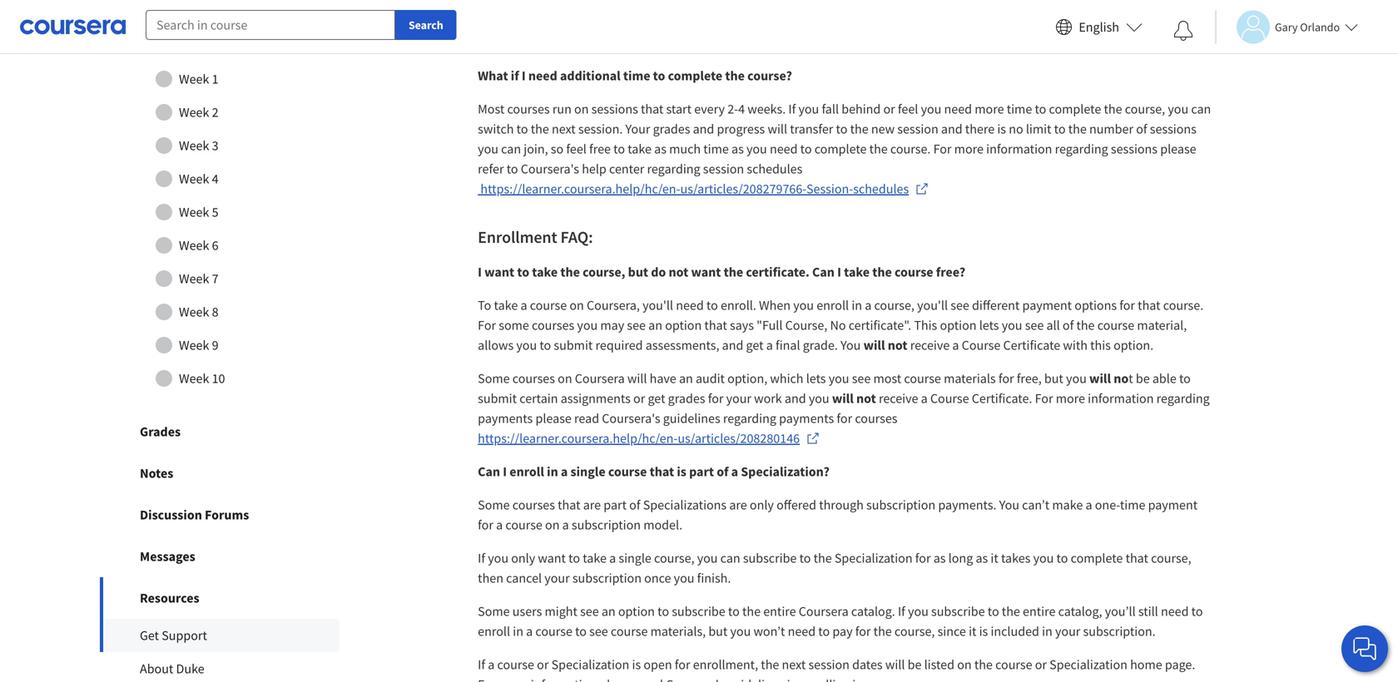 Task type: describe. For each thing, give the bounding box(es) containing it.
you inside t be able to submit certain assignments or get grades for your work and you
[[809, 390, 829, 407]]

about
[[140, 661, 173, 678]]

assessments,
[[646, 337, 719, 354]]

0 horizontal spatial coursera
[[575, 370, 625, 387]]

your
[[625, 121, 650, 137]]

center
[[609, 161, 644, 177]]

chat with us image
[[1352, 636, 1378, 663]]

2 horizontal spatial subscribe
[[931, 603, 985, 620]]

still
[[1138, 603, 1158, 620]]

to down transfer on the right top of page
[[800, 141, 812, 157]]

3
[[212, 137, 218, 154]]

complete up every on the top of page
[[668, 67, 723, 84]]

coursera,
[[587, 297, 640, 314]]

specializations
[[643, 497, 727, 514]]

as left long
[[934, 550, 946, 567]]

session inside if a course or specialization is open for enrollment, the next session dates will be listed on the course or specialization home page. for more information please read coursera's guidelines in enrolling in a course
[[809, 657, 850, 673]]

is inside some users might see an option to subscribe to the entire coursera catalog. if you subscribe to the entire catalog, you'll still need to enroll in a course to see course materials, but you won't need to pay for the course, since it is included in your subscription.
[[979, 623, 988, 640]]

specialization?
[[741, 464, 830, 480]]

the up the included
[[1002, 603, 1020, 620]]

english button
[[1049, 0, 1149, 54]]

2 you'll from the left
[[917, 297, 948, 314]]

or down the included
[[1035, 657, 1047, 673]]

course down the might
[[536, 623, 573, 640]]

get
[[140, 628, 159, 644]]

some users might see an option to subscribe to the entire coursera catalog. if you subscribe to the entire catalog, you'll still need to enroll in a course to see course materials, but you won't need to pay for the course, since it is included in your subscription.
[[478, 603, 1206, 640]]

courses for on
[[513, 370, 555, 387]]

need right still
[[1161, 603, 1189, 620]]

for inside t be able to submit certain assignments or get grades for your work and you
[[708, 390, 724, 407]]

and inside to take a course on coursera, you'll need to enroll. when you enroll in a course, you'll see different payment options for that course. for some courses you may see an option that says "full course, no certificate". this option lets you see all of the course material, allows you to submit required assessments, and get a final grade. you
[[722, 337, 744, 354]]

one-
[[1095, 497, 1120, 514]]

notes link
[[100, 453, 340, 494]]

new
[[871, 121, 895, 137]]

0 horizontal spatial single
[[571, 464, 606, 480]]

number
[[1089, 121, 1134, 137]]

to up the included
[[988, 603, 999, 620]]

on inside to take a course on coursera, you'll need to enroll. when you enroll in a course, you'll see different payment options for that course. for some courses you may see an option that says "full course, no certificate". this option lets you see all of the course material, allows you to submit required assessments, and get a final grade. you
[[570, 297, 584, 314]]

the up certificate".
[[872, 264, 892, 281]]

or down users
[[537, 657, 549, 673]]

the down behind
[[850, 121, 869, 137]]

to up materials,
[[658, 603, 669, 620]]

part inside some courses that are part of specializations are only offered through subscription payments. you can't make a one-time payment for a course on a subscription model.
[[604, 497, 627, 514]]

work
[[754, 390, 782, 407]]

1 horizontal spatial part
[[689, 464, 714, 480]]

make
[[1052, 497, 1083, 514]]

regarding down much
[[647, 161, 700, 177]]

7
[[212, 271, 218, 287]]

you right 'catalog.'
[[908, 603, 929, 620]]

course right most on the right bottom of page
[[904, 370, 941, 387]]

week 6 link
[[116, 229, 324, 262]]

that inside if you only want to take a single course, you can subscribe to the specialization for as long as it takes you to complete that course, then cancel your subscription once you finish.
[[1126, 550, 1149, 567]]

of down us/articles/208280146
[[717, 464, 729, 480]]

course up this
[[1098, 317, 1135, 334]]

course, up once
[[654, 550, 695, 567]]

to right refer
[[507, 161, 518, 177]]

want inside if you only want to take a single course, you can subscribe to the specialization for as long as it takes you to complete that course, then cancel your subscription once you finish.
[[538, 550, 566, 567]]

for inside receive a course certificate. for more information regarding payments please read coursera's guidelines regarding payments for courses
[[837, 410, 852, 427]]

for inside if you only want to take a single course, you can subscribe to the specialization for as long as it takes you to complete that course, then cancel your subscription once you finish.
[[915, 550, 931, 567]]

to up the limit
[[1035, 101, 1046, 117]]

see right the might
[[580, 603, 599, 620]]

is inside most courses run on sessions that start every 2-4 weeks. if you fall behind or feel you need more time to complete the course, you can switch to the next session. your grades and progress will transfer to the new session and there is no limit to the number of sessions you can join, so feel free to take as much time as you need to complete the course. for more information regarding sessions please refer to coursera's help center regarding session schedules
[[997, 121, 1006, 137]]

you left won't on the bottom right
[[730, 623, 751, 640]]

will left have
[[627, 370, 647, 387]]

0 horizontal spatial want
[[485, 264, 514, 281]]

enrollment,
[[693, 657, 758, 673]]

then
[[478, 570, 504, 587]]

behind
[[842, 101, 881, 117]]

you up course,
[[793, 297, 814, 314]]

1 vertical spatial subscription
[[572, 517, 641, 534]]

certificate
[[1003, 337, 1061, 354]]

course, inside to take a course on coursera, you'll need to enroll. when you enroll in a course, you'll see different payment options for that course. for some courses you may see an option that says "full course, no certificate". this option lets you see all of the course material, allows you to submit required assessments, and get a final grade. you
[[874, 297, 915, 314]]

your inside t be able to submit certain assignments or get grades for your work and you
[[726, 390, 752, 407]]

home
[[1130, 657, 1162, 673]]

and left there
[[941, 121, 963, 137]]

enroll inside to take a course on coursera, you'll need to enroll. when you enroll in a course, you'll see different payment options for that course. for some courses you may see an option that says "full course, no certificate". this option lets you see all of the course material, allows you to submit required assessments, and get a final grade. you
[[817, 297, 849, 314]]

https://learner.coursera.help/hc/en-us/articles/208279766-session-schedules
[[478, 181, 909, 197]]

2 horizontal spatial specialization
[[1050, 657, 1128, 673]]

can inside if you only want to take a single course, you can subscribe to the specialization for as long as it takes you to complete that course, then cancel your subscription once you finish.
[[721, 550, 740, 567]]

discussion forums
[[140, 507, 249, 524]]

0 horizontal spatial lets
[[806, 370, 826, 387]]

of inside some courses that are part of specializations are only offered through subscription payments. you can't make a one-time payment for a course on a subscription model.
[[629, 497, 640, 514]]

you right takes
[[1033, 550, 1054, 567]]

1 vertical spatial but
[[1044, 370, 1064, 387]]

to right still
[[1192, 603, 1203, 620]]

through
[[819, 497, 864, 514]]

as right long
[[976, 550, 988, 567]]

more inside receive a course certificate. for more information regarding payments please read coursera's guidelines regarding payments for courses
[[1056, 390, 1085, 407]]

2
[[212, 104, 218, 121]]

complete up number
[[1049, 101, 1101, 117]]

guidelines inside if a course or specialization is open for enrollment, the next session dates will be listed on the course or specialization home page. for more information please read coursera's guidelines in enrolling in a course
[[727, 677, 784, 682]]

will down the some courses on coursera will have an audit option, which lets you see most course materials for free, but you will no
[[832, 390, 854, 407]]

you up "will not"
[[829, 370, 849, 387]]

for up certificate. at the bottom right of the page
[[999, 370, 1014, 387]]

as down progress
[[732, 141, 744, 157]]

course inside some courses that are part of specializations are only offered through subscription payments. you can't make a one-time payment for a course on a subscription model.
[[506, 517, 543, 534]]

2 horizontal spatial want
[[691, 264, 721, 281]]

2 horizontal spatial option
[[940, 317, 977, 334]]

regarding down number
[[1055, 141, 1108, 157]]

next inside most courses run on sessions that start every 2-4 weeks. if you fall behind or feel you need more time to complete the course, you can switch to the next session. your grades and progress will transfer to the new session and there is no limit to the number of sessions you can join, so feel free to take as much time as you need to complete the course. for more information regarding sessions please refer to coursera's help center regarding session schedules
[[552, 121, 576, 137]]

1 vertical spatial an
[[679, 370, 693, 387]]

course down dates
[[875, 677, 912, 682]]

assignments
[[561, 390, 631, 407]]

time inside some courses that are part of specializations are only offered through subscription payments. you can't make a one-time payment for a course on a subscription model.
[[1120, 497, 1146, 514]]

resources
[[140, 590, 199, 607]]

as left much
[[654, 141, 667, 157]]

coursera's inside most courses run on sessions that start every 2-4 weeks. if you fall behind or feel you need more time to complete the course, you can switch to the next session. your grades and progress will transfer to the new session and there is no limit to the number of sessions you can join, so feel free to take as much time as you need to complete the course. for more information regarding sessions please refer to coursera's help center regarding session schedules
[[521, 161, 579, 177]]

week 3 link
[[116, 129, 324, 162]]

for inside some courses that are part of specializations are only offered through subscription payments. you can't make a one-time payment for a course on a subscription model.
[[478, 517, 493, 534]]

course. inside most courses run on sessions that start every 2-4 weeks. if you fall behind or feel you need more time to complete the course, you can switch to the next session. your grades and progress will transfer to the new session and there is no limit to the number of sessions you can join, so feel free to take as much time as you need to complete the course. for more information regarding sessions please refer to coursera's help center regarding session schedules
[[890, 141, 931, 157]]

week 9
[[179, 337, 218, 354]]

week 4
[[179, 171, 218, 187]]

regarding up us/articles/208280146
[[723, 410, 776, 427]]

you up refer
[[478, 141, 499, 157]]

be inside if a course or specialization is open for enrollment, the next session dates will be listed on the course or specialization home page. for more information please read coursera's guidelines in enrolling in a course
[[908, 657, 922, 673]]

1 vertical spatial sessions
[[1150, 121, 1197, 137]]

you down progress
[[747, 141, 767, 157]]

only inside some courses that are part of specializations are only offered through subscription payments. you can't make a one-time payment for a course on a subscription model.
[[750, 497, 774, 514]]

will left t
[[1090, 370, 1111, 387]]

for inside most courses run on sessions that start every 2-4 weeks. if you fall behind or feel you need more time to complete the course, you can switch to the next session. your grades and progress will transfer to the new session and there is no limit to the number of sessions you can join, so feel free to take as much time as you need to complete the course. for more information regarding sessions please refer to coursera's help center regarding session schedules
[[933, 141, 952, 157]]

do
[[651, 264, 666, 281]]

you down with
[[1066, 370, 1087, 387]]

need up there
[[944, 101, 972, 117]]

most
[[478, 101, 505, 117]]

if inside most courses run on sessions that start every 2-4 weeks. if you fall behind or feel you need more time to complete the course, you can switch to the next session. your grades and progress will transfer to the new session and there is no limit to the number of sessions you can join, so feel free to take as much time as you need to complete the course. for more information regarding sessions please refer to coursera's help center regarding session schedules
[[788, 101, 796, 117]]

need down transfer on the right top of page
[[770, 141, 798, 157]]

much
[[669, 141, 701, 157]]

https://learner.coursera.help/hc/en-us/articles/208280146
[[478, 430, 800, 447]]

course, up coursera,
[[583, 264, 625, 281]]

to up the might
[[569, 550, 580, 567]]

1 horizontal spatial option
[[665, 317, 702, 334]]

no inside most courses run on sessions that start every 2-4 weeks. if you fall behind or feel you need more time to complete the course, you can switch to the next session. your grades and progress will transfer to the new session and there is no limit to the number of sessions you can join, so feel free to take as much time as you need to complete the course. for more information regarding sessions please refer to coursera's help center regarding session schedules
[[1009, 121, 1023, 137]]

the down faq:
[[560, 264, 580, 281]]

0 vertical spatial sessions
[[591, 101, 638, 117]]

be inside t be able to submit certain assignments or get grades for your work and you
[[1136, 370, 1150, 387]]

a inside receive a course certificate. for more information regarding payments please read coursera's guidelines regarding payments for courses
[[921, 390, 928, 407]]

0 horizontal spatial subscribe
[[672, 603, 726, 620]]

you down some
[[516, 337, 537, 354]]

week for week 1
[[179, 71, 209, 87]]

or inside t be able to submit certain assignments or get grades for your work and you
[[633, 390, 645, 407]]

week 9 link
[[116, 329, 324, 362]]

you up transfer on the right top of page
[[799, 101, 819, 117]]

will inside most courses run on sessions that start every 2-4 weeks. if you fall behind or feel you need more time to complete the course, you can switch to the next session. your grades and progress will transfer to the new session and there is no limit to the number of sessions you can join, so feel free to take as much time as you need to complete the course. for more information regarding sessions please refer to coursera's help center regarding session schedules
[[768, 121, 787, 137]]

grades inside most courses run on sessions that start every 2-4 weeks. if you fall behind or feel you need more time to complete the course, you can switch to the next session. your grades and progress will transfer to the new session and there is no limit to the number of sessions you can join, so feel free to take as much time as you need to complete the course. for more information regarding sessions please refer to coursera's help center regarding session schedules
[[653, 121, 690, 137]]

0 vertical spatial receive
[[910, 337, 950, 354]]

since
[[938, 623, 966, 640]]

2 horizontal spatial can
[[1191, 101, 1211, 117]]

can't
[[1022, 497, 1050, 514]]

course, up still
[[1151, 550, 1191, 567]]

grade.
[[803, 337, 838, 354]]

0 vertical spatial subscription
[[866, 497, 936, 514]]

messages
[[140, 549, 195, 565]]

allows
[[478, 337, 514, 354]]

long
[[949, 550, 973, 567]]

for inside if a course or specialization is open for enrollment, the next session dates will be listed on the course or specialization home page. for more information please read coursera's guidelines in enrolling in a course
[[478, 677, 496, 682]]

need right won't on the bottom right
[[788, 623, 816, 640]]

course inside receive a course certificate. for more information regarding payments please read coursera's guidelines regarding payments for courses
[[930, 390, 969, 407]]

this
[[1090, 337, 1111, 354]]

the up join,
[[531, 121, 549, 137]]

0 horizontal spatial can
[[478, 464, 500, 480]]

the up enroll.
[[724, 264, 743, 281]]

able
[[1153, 370, 1177, 387]]

more up there
[[975, 101, 1004, 117]]

receive a course certificate. for more information regarding payments please read coursera's guidelines regarding payments for courses
[[478, 390, 1213, 427]]

to right the limit
[[1054, 121, 1066, 137]]

information inside most courses run on sessions that start every 2-4 weeks. if you fall behind or feel you need more time to complete the course, you can switch to the next session. your grades and progress will transfer to the new session and there is no limit to the number of sessions you can join, so feel free to take as much time as you need to complete the course. for more information regarding sessions please refer to coursera's help center regarding session schedules
[[986, 141, 1052, 157]]

5
[[212, 204, 218, 221]]

the down new
[[869, 141, 888, 157]]

the up number
[[1104, 101, 1122, 117]]

2 vertical spatial sessions
[[1111, 141, 1158, 157]]

enroll inside some users might see an option to subscribe to the entire coursera catalog. if you subscribe to the entire catalog, you'll still need to enroll in a course to see course materials, but you won't need to pay for the course, since it is included in your subscription.
[[478, 623, 510, 640]]

need inside to take a course on coursera, you'll need to enroll. when you enroll in a course, you'll see different payment options for that course. for some courses you may see an option that says "full course, no certificate". this option lets you see all of the course material, allows you to submit required assessments, and get a final grade. you
[[676, 297, 704, 314]]

coursera image
[[20, 14, 126, 40]]

0 vertical spatial course
[[962, 337, 1001, 354]]

is up the specializations
[[677, 464, 687, 480]]

course down the https://learner.coursera.help/hc/en-us/articles/208280146
[[608, 464, 647, 480]]

time right much
[[704, 141, 729, 157]]

certificate.
[[972, 390, 1032, 407]]

the up won't on the bottom right
[[742, 603, 761, 620]]

see right may
[[627, 317, 646, 334]]

in right the included
[[1042, 623, 1053, 640]]

once
[[644, 570, 671, 587]]

switch
[[478, 121, 514, 137]]

week 6
[[179, 237, 218, 254]]

week 8 link
[[116, 296, 324, 329]]

what if i need additional time to complete the course?
[[478, 67, 792, 84]]

you up finish.
[[697, 550, 718, 567]]

session-
[[806, 181, 853, 197]]

time right additional
[[623, 67, 650, 84]]

some for some courses on coursera will have an audit option, which lets you see most course materials for free, but you will no
[[478, 370, 510, 387]]

that inside some courses that are part of specializations are only offered through subscription payments. you can't make a one-time payment for a course on a subscription model.
[[558, 497, 581, 514]]

will down certificate".
[[864, 337, 885, 354]]

the left number
[[1068, 121, 1087, 137]]

users
[[513, 603, 542, 620]]

to left pay
[[818, 623, 830, 640]]

courses for that
[[513, 497, 555, 514]]

messages link
[[100, 536, 340, 578]]

week 4 link
[[116, 162, 324, 196]]

to up join,
[[517, 121, 528, 137]]

complete inside if you only want to take a single course, you can subscribe to the specialization for as long as it takes you to complete that course, then cancel your subscription once you finish.
[[1071, 550, 1123, 567]]

a inside some users might see an option to subscribe to the entire coursera catalog. if you subscribe to the entire catalog, you'll still need to enroll in a course to see course materials, but you won't need to pay for the course, since it is included in your subscription.
[[526, 623, 533, 640]]

resources link
[[100, 578, 340, 619]]

guidelines inside receive a course certificate. for more information regarding payments please read coursera's guidelines regarding payments for courses
[[663, 410, 720, 427]]

1 entire from the left
[[763, 603, 796, 620]]

to take a course on coursera, you'll need to enroll. when you enroll in a course, you'll see different payment options for that course. for some courses you may see an option that says "full course, no certificate". this option lets you see all of the course material, allows you to submit required assessments, and get a final grade. you
[[478, 297, 1206, 354]]

on inside if a course or specialization is open for enrollment, the next session dates will be listed on the course or specialization home page. for more information please read coursera's guidelines in enrolling in a course
[[957, 657, 972, 673]]

free?
[[936, 264, 966, 281]]

gary
[[1275, 20, 1298, 35]]

coursera inside some users might see an option to subscribe to the entire coursera catalog. if you subscribe to the entire catalog, you'll still need to enroll in a course to see course materials, but you won't need to pay for the course, since it is included in your subscription.
[[799, 603, 849, 620]]

to down offered
[[799, 550, 811, 567]]

to down the might
[[575, 623, 587, 640]]

catalog,
[[1058, 603, 1102, 620]]

to right allows
[[540, 337, 551, 354]]

course. inside to take a course on coursera, you'll need to enroll. when you enroll in a course, you'll see different payment options for that course. for some courses you may see an option that says "full course, no certificate". this option lets you see all of the course material, allows you to submit required assessments, and get a final grade. you
[[1163, 297, 1204, 314]]

model.
[[644, 517, 683, 534]]

week for week 6
[[179, 237, 209, 254]]

when
[[759, 297, 791, 314]]

discussion
[[140, 507, 202, 524]]

week 2 link
[[116, 96, 324, 129]]

some for some courses that are part of specializations are only offered through subscription payments. you can't make a one-time payment for a course on a subscription model.
[[478, 497, 510, 514]]

that inside most courses run on sessions that start every 2-4 weeks. if you fall behind or feel you need more time to complete the course, you can switch to the next session. your grades and progress will transfer to the new session and there is no limit to the number of sessions you can join, so feel free to take as much time as you need to complete the course. for more information regarding sessions please refer to coursera's help center regarding session schedules
[[641, 101, 664, 117]]

us/articles/208279766-
[[680, 181, 806, 197]]

1 are from the left
[[583, 497, 601, 514]]

to right takes
[[1057, 550, 1068, 567]]

you right behind
[[921, 101, 942, 117]]

time up the limit
[[1007, 101, 1032, 117]]

payments.
[[938, 497, 997, 514]]

see left all
[[1025, 317, 1044, 334]]

https://learner.coursera.help/hc/en- for us/articles/208280146
[[478, 430, 678, 447]]

take inside if you only want to take a single course, you can subscribe to the specialization for as long as it takes you to complete that course, then cancel your subscription once you finish.
[[583, 550, 607, 567]]

information inside receive a course certificate. for more information regarding payments please read coursera's guidelines regarding payments for courses
[[1088, 390, 1154, 407]]

on inside most courses run on sessions that start every 2-4 weeks. if you fall behind or feel you need more time to complete the course, you can switch to the next session. your grades and progress will transfer to the new session and there is no limit to the number of sessions you can join, so feel free to take as much time as you need to complete the course. for more information regarding sessions please refer to coursera's help center regarding session schedules
[[574, 101, 589, 117]]

you inside to take a course on coursera, you'll need to enroll. when you enroll in a course, you'll see different payment options for that course. for some courses you may see an option that says "full course, no certificate". this option lets you see all of the course material, allows you to submit required assessments, and get a final grade. you
[[841, 337, 861, 354]]

some courses on coursera will have an audit option, which lets you see most course materials for free, but you will no
[[478, 370, 1129, 387]]

2 entire from the left
[[1023, 603, 1056, 620]]

1 vertical spatial 4
[[212, 171, 218, 187]]

but inside some users might see an option to subscribe to the entire coursera catalog. if you subscribe to the entire catalog, you'll still need to enroll in a course to see course materials, but you won't need to pay for the course, since it is included in your subscription.
[[709, 623, 728, 640]]

will not
[[832, 390, 876, 407]]

course, inside some users might see an option to subscribe to the entire coursera catalog. if you subscribe to the entire catalog, you'll still need to enroll in a course to see course materials, but you won't need to pay for the course, since it is included in your subscription.
[[895, 623, 935, 640]]

to down finish.
[[728, 603, 740, 620]]

1 horizontal spatial can
[[812, 264, 835, 281]]

join,
[[524, 141, 548, 157]]

if a course or specialization is open for enrollment, the next session dates will be listed on the course or specialization home page. for more information please read coursera's guidelines in enrolling in a course
[[478, 657, 1198, 682]]

week for week 5
[[179, 204, 209, 221]]

most
[[873, 370, 902, 387]]

for inside some users might see an option to subscribe to the entire coursera catalog. if you subscribe to the entire catalog, you'll still need to enroll in a course to see course materials, but you won't need to pay for the course, since it is included in your subscription.
[[855, 623, 871, 640]]

"full
[[757, 317, 783, 334]]

you up then
[[488, 550, 509, 567]]

you down show notifications icon
[[1168, 101, 1189, 117]]

0 vertical spatial not
[[669, 264, 689, 281]]

1 vertical spatial enroll
[[510, 464, 544, 480]]

courses inside to take a course on coursera, you'll need to enroll. when you enroll in a course, you'll see different payment options for that course. for some courses you may see an option that says "full course, no certificate". this option lets you see all of the course material, allows you to submit required assessments, and get a final grade. you
[[532, 317, 574, 334]]

0 vertical spatial session
[[897, 121, 939, 137]]

audit
[[696, 370, 725, 387]]

0 horizontal spatial feel
[[566, 141, 587, 157]]

week 10 link
[[116, 362, 324, 395]]



Task type: locate. For each thing, give the bounding box(es) containing it.
what
[[478, 67, 508, 84]]

of inside most courses run on sessions that start every 2-4 weeks. if you fall behind or feel you need more time to complete the course, you can switch to the next session. your grades and progress will transfer to the new session and there is no limit to the number of sessions you can join, so feel free to take as much time as you need to complete the course. for more information regarding sessions please refer to coursera's help center regarding session schedules
[[1136, 121, 1147, 137]]

0 horizontal spatial part
[[604, 497, 627, 514]]

0 horizontal spatial specialization
[[551, 657, 629, 673]]

1 horizontal spatial information
[[986, 141, 1052, 157]]

transfer
[[790, 121, 833, 137]]

if inside if a course or specialization is open for enrollment, the next session dates will be listed on the course or specialization home page. for more information please read coursera's guidelines in enrolling in a course
[[478, 657, 485, 673]]

you inside some courses that are part of specializations are only offered through subscription payments. you can't make a one-time payment for a course on a subscription model.
[[999, 497, 1020, 514]]

read inside receive a course certificate. for more information regarding payments please read coursera's guidelines regarding payments for courses
[[574, 410, 599, 427]]

week left 2 in the top of the page
[[179, 104, 209, 121]]

2 vertical spatial an
[[602, 603, 616, 620]]

1 vertical spatial grades
[[668, 390, 705, 407]]

it left takes
[[991, 550, 999, 567]]

week left 10
[[179, 370, 209, 387]]

be left listed
[[908, 657, 922, 673]]

2 vertical spatial information
[[531, 677, 597, 682]]

i want to take the course, but do not want the certificate. can i take the course free?
[[478, 264, 966, 281]]

single down the https://learner.coursera.help/hc/en-us/articles/208280146
[[571, 464, 606, 480]]

week 5
[[179, 204, 218, 221]]

take inside to take a course on coursera, you'll need to enroll. when you enroll in a course, you'll see different payment options for that course. for some courses you may see an option that says "full course, no certificate". this option lets you see all of the course material, allows you to submit required assessments, and get a final grade. you
[[494, 297, 518, 314]]

submit inside to take a course on coursera, you'll need to enroll. when you enroll in a course, you'll see different payment options for that course. for some courses you may see an option that says "full course, no certificate". this option lets you see all of the course material, allows you to submit required assessments, and get a final grade. you
[[554, 337, 593, 354]]

course, inside most courses run on sessions that start every 2-4 weeks. if you fall behind or feel you need more time to complete the course, you can switch to the next session. your grades and progress will transfer to the new session and there is no limit to the number of sessions you can join, so feel free to take as much time as you need to complete the course. for more information regarding sessions please refer to coursera's help center regarding session schedules
[[1125, 101, 1165, 117]]

1 vertical spatial read
[[638, 677, 663, 682]]

coursera
[[575, 370, 625, 387], [799, 603, 849, 620]]

orlando
[[1300, 20, 1340, 35]]

week
[[179, 71, 209, 87], [179, 104, 209, 121], [179, 137, 209, 154], [179, 171, 209, 187], [179, 204, 209, 221], [179, 237, 209, 254], [179, 271, 209, 287], [179, 304, 209, 321], [179, 337, 209, 354], [179, 370, 209, 387]]

the inside if you only want to take a single course, you can subscribe to the specialization for as long as it takes you to complete that course, then cancel your subscription once you finish.
[[814, 550, 832, 567]]

1 vertical spatial guidelines
[[727, 677, 784, 682]]

course. up material,
[[1163, 297, 1204, 314]]

and inside t be able to submit certain assignments or get grades for your work and you
[[785, 390, 806, 407]]

duke
[[176, 661, 204, 678]]

most courses run on sessions that start every 2-4 weeks. if you fall behind or feel you need more time to complete the course, you can switch to the next session. your grades and progress will transfer to the new session and there is no limit to the number of sessions you can join, so feel free to take as much time as you need to complete the course. for more information regarding sessions please refer to coursera's help center regarding session schedules
[[478, 101, 1214, 177]]

0 vertical spatial 4
[[738, 101, 745, 117]]

1 horizontal spatial an
[[649, 317, 663, 334]]

free
[[589, 141, 611, 157]]

0 vertical spatial only
[[750, 497, 774, 514]]

you up will not receive a course certificate with this option.
[[1002, 317, 1022, 334]]

submit
[[554, 337, 593, 354], [478, 390, 517, 407]]

0 horizontal spatial but
[[628, 264, 648, 281]]

2 payments from the left
[[779, 410, 834, 427]]

enroll down certain on the left bottom of the page
[[510, 464, 544, 480]]

1 vertical spatial get
[[648, 390, 665, 407]]

the down won't on the bottom right
[[761, 657, 779, 673]]

for inside receive a course certificate. for more information regarding payments please read coursera's guidelines regarding payments for courses
[[1035, 390, 1053, 407]]

the up 2-
[[725, 67, 745, 84]]

1 horizontal spatial session
[[809, 657, 850, 673]]

get inside t be able to submit certain assignments or get grades for your work and you
[[648, 390, 665, 407]]

it right the since
[[969, 623, 977, 640]]

is
[[997, 121, 1006, 137], [677, 464, 687, 480], [979, 623, 988, 640], [632, 657, 641, 673]]

0 horizontal spatial 4
[[212, 171, 218, 187]]

will inside if a course or specialization is open for enrollment, the next session dates will be listed on the course or specialization home page. for more information please read coursera's guidelines in enrolling in a course
[[885, 657, 905, 673]]

complete down one-
[[1071, 550, 1123, 567]]

says
[[730, 317, 754, 334]]

your inside some users might see an option to subscribe to the entire coursera catalog. if you subscribe to the entire catalog, you'll still need to enroll in a course to see course materials, but you won't need to pay for the course, since it is included in your subscription.
[[1055, 623, 1081, 640]]

only inside if you only want to take a single course, you can subscribe to the specialization for as long as it takes you to complete that course, then cancel your subscription once you finish.
[[511, 550, 535, 567]]

refer
[[478, 161, 504, 177]]

0 horizontal spatial payment
[[1023, 297, 1072, 314]]

2 week from the top
[[179, 104, 209, 121]]

only up cancel on the bottom
[[511, 550, 535, 567]]

9 week from the top
[[179, 337, 209, 354]]

for left long
[[915, 550, 931, 567]]

1 some from the top
[[478, 370, 510, 387]]

lets down different
[[979, 317, 999, 334]]

listed
[[924, 657, 955, 673]]

schedules inside most courses run on sessions that start every 2-4 weeks. if you fall behind or feel you need more time to complete the course, you can switch to the next session. your grades and progress will transfer to the new session and there is no limit to the number of sessions you can join, so feel free to take as much time as you need to complete the course. for more information regarding sessions please refer to coursera's help center regarding session schedules
[[747, 161, 803, 177]]

0 vertical spatial https://learner.coursera.help/hc/en-
[[481, 181, 680, 197]]

some for some users might see an option to subscribe to the entire coursera catalog. if you subscribe to the entire catalog, you'll still need to enroll in a course to see course materials, but you won't need to pay for the course, since it is included in your subscription.
[[478, 603, 510, 620]]

about duke
[[140, 661, 204, 678]]

opens in a new tab image
[[916, 182, 929, 196]]

payment for time
[[1148, 497, 1198, 514]]

1 horizontal spatial you
[[999, 497, 1020, 514]]

want
[[485, 264, 514, 281], [691, 264, 721, 281], [538, 550, 566, 567]]

payments
[[478, 410, 533, 427], [779, 410, 834, 427]]

1 vertical spatial feel
[[566, 141, 587, 157]]

1 horizontal spatial submit
[[554, 337, 593, 354]]

information
[[986, 141, 1052, 157], [1088, 390, 1154, 407], [531, 677, 597, 682]]

week for week 9
[[179, 337, 209, 354]]

more
[[975, 101, 1004, 117], [954, 141, 984, 157], [1056, 390, 1085, 407], [499, 677, 528, 682]]

on inside some courses that are part of specializations are only offered through subscription payments. you can't make a one-time payment for a course on a subscription model.
[[545, 517, 560, 534]]

need up assessments,
[[676, 297, 704, 314]]

0 horizontal spatial you
[[841, 337, 861, 354]]

1 horizontal spatial feel
[[898, 101, 918, 117]]

you right once
[[674, 570, 695, 587]]

may
[[600, 317, 624, 334]]

course right to
[[530, 297, 567, 314]]

1 vertical spatial session
[[703, 161, 744, 177]]

coursera up pay
[[799, 603, 849, 620]]

a inside if you only want to take a single course, you can subscribe to the specialization for as long as it takes you to complete that course, then cancel your subscription once you finish.
[[609, 550, 616, 567]]

0 horizontal spatial an
[[602, 603, 616, 620]]

1 vertical spatial please
[[536, 410, 572, 427]]

to
[[653, 67, 665, 84], [1035, 101, 1046, 117], [517, 121, 528, 137], [836, 121, 848, 137], [1054, 121, 1066, 137], [614, 141, 625, 157], [800, 141, 812, 157], [507, 161, 518, 177], [517, 264, 529, 281], [707, 297, 718, 314], [540, 337, 551, 354], [1179, 370, 1191, 387], [569, 550, 580, 567], [799, 550, 811, 567], [1057, 550, 1068, 567], [658, 603, 669, 620], [728, 603, 740, 620], [988, 603, 999, 620], [1192, 603, 1203, 620], [575, 623, 587, 640], [818, 623, 830, 640]]

some
[[478, 370, 510, 387], [478, 497, 510, 514], [478, 603, 510, 620]]

the right listed
[[974, 657, 993, 673]]

not right do
[[669, 264, 689, 281]]

in down dates
[[853, 677, 863, 682]]

coursera's inside if a course or specialization is open for enrollment, the next session dates will be listed on the course or specialization home page. for more information please read coursera's guidelines in enrolling in a course
[[666, 677, 724, 682]]

subscription left once
[[572, 570, 642, 587]]

0 horizontal spatial session
[[703, 161, 744, 177]]

progress
[[717, 121, 765, 137]]

courses inside some courses that are part of specializations are only offered through subscription payments. you can't make a one-time payment for a course on a subscription model.
[[513, 497, 555, 514]]

cancel
[[506, 570, 542, 587]]

gary orlando button
[[1215, 10, 1358, 44]]

5 week from the top
[[179, 204, 209, 221]]

that
[[641, 101, 664, 117], [1138, 297, 1161, 314], [704, 317, 727, 334], [650, 464, 674, 480], [558, 497, 581, 514], [1126, 550, 1149, 567]]

payments up opens in a new tab icon
[[779, 410, 834, 427]]

some
[[499, 317, 529, 334]]

0 horizontal spatial please
[[536, 410, 572, 427]]

option inside some users might see an option to subscribe to the entire coursera catalog. if you subscribe to the entire catalog, you'll still need to enroll in a course to see course materials, but you won't need to pay for the course, since it is included in your subscription.
[[618, 603, 655, 620]]

catalog.
[[851, 603, 895, 620]]

grades inside t be able to submit certain assignments or get grades for your work and you
[[668, 390, 705, 407]]

options
[[1075, 297, 1117, 314]]

an right have
[[679, 370, 693, 387]]

us/articles/208280146
[[678, 430, 800, 447]]

if inside some users might see an option to subscribe to the entire coursera catalog. if you subscribe to the entire catalog, you'll still need to enroll in a course to see course materials, but you won't need to pay for the course, since it is included in your subscription.
[[898, 603, 905, 620]]

fall
[[822, 101, 839, 117]]

if
[[788, 101, 796, 117], [478, 550, 485, 567], [898, 603, 905, 620], [478, 657, 485, 673]]

coursera's up the https://learner.coursera.help/hc/en-us/articles/208280146
[[602, 410, 660, 427]]

1 vertical spatial only
[[511, 550, 535, 567]]

the down 'catalog.'
[[874, 623, 892, 640]]

week 7 link
[[116, 262, 324, 296]]

if you only want to take a single course, you can subscribe to the specialization for as long as it takes you to complete that course, then cancel your subscription once you finish.
[[478, 550, 1194, 587]]

payments down certain on the left bottom of the page
[[478, 410, 533, 427]]

no left the limit
[[1009, 121, 1023, 137]]

2 vertical spatial some
[[478, 603, 510, 620]]

0 horizontal spatial course.
[[890, 141, 931, 157]]

https://learner.coursera.help/hc/en-us/articles/208280146 link
[[478, 429, 820, 449]]

option.
[[1114, 337, 1154, 354]]

no down option.
[[1114, 370, 1129, 387]]

more down there
[[954, 141, 984, 157]]

in down certain on the left bottom of the page
[[547, 464, 558, 480]]

some down allows
[[478, 370, 510, 387]]

schedules
[[747, 161, 803, 177], [853, 181, 909, 197]]

0 vertical spatial guidelines
[[663, 410, 720, 427]]

week for week 10
[[179, 370, 209, 387]]

help
[[582, 161, 607, 177]]

to right free
[[614, 141, 625, 157]]

1 vertical spatial submit
[[478, 390, 517, 407]]

english
[[1079, 19, 1119, 35]]

subscription inside if you only want to take a single course, you can subscribe to the specialization for as long as it takes you to complete that course, then cancel your subscription once you finish.
[[572, 570, 642, 587]]

courses inside most courses run on sessions that start every 2-4 weeks. if you fall behind or feel you need more time to complete the course, you can switch to the next session. your grades and progress will transfer to the new session and there is no limit to the number of sessions you can join, so feel free to take as much time as you need to complete the course. for more information regarding sessions please refer to coursera's help center regarding session schedules
[[507, 101, 550, 117]]

0 horizontal spatial only
[[511, 550, 535, 567]]

of right number
[[1136, 121, 1147, 137]]

1 week from the top
[[179, 71, 209, 87]]

if inside if you only want to take a single course, you can subscribe to the specialization for as long as it takes you to complete that course, then cancel your subscription once you finish.
[[478, 550, 485, 567]]

course left "free?"
[[895, 264, 933, 281]]

help center image
[[1355, 639, 1375, 659]]

1 horizontal spatial be
[[1136, 370, 1150, 387]]

option,
[[728, 370, 768, 387]]

week left "7"
[[179, 271, 209, 287]]

0 horizontal spatial no
[[1009, 121, 1023, 137]]

materials,
[[651, 623, 706, 640]]

1 vertical spatial https://learner.coursera.help/hc/en-
[[478, 430, 678, 447]]

entire up the included
[[1023, 603, 1056, 620]]

be right t
[[1136, 370, 1150, 387]]

1 vertical spatial no
[[1114, 370, 1129, 387]]

in left enrolling
[[787, 677, 798, 682]]

week left 6
[[179, 237, 209, 254]]

want up to
[[485, 264, 514, 281]]

t be able to submit certain assignments or get grades for your work and you
[[478, 370, 1194, 407]]

8 week from the top
[[179, 304, 209, 321]]

4 week from the top
[[179, 171, 209, 187]]

grades
[[653, 121, 690, 137], [668, 390, 705, 407]]

week 7
[[179, 271, 218, 287]]

2 some from the top
[[478, 497, 510, 514]]

0 horizontal spatial payments
[[478, 410, 533, 427]]

it inside if you only want to take a single course, you can subscribe to the specialization for as long as it takes you to complete that course, then cancel your subscription once you finish.
[[991, 550, 999, 567]]

0 vertical spatial single
[[571, 464, 606, 480]]

get
[[746, 337, 764, 354], [648, 390, 665, 407]]

will not receive a course certificate with this option.
[[864, 337, 1154, 354]]

information down t
[[1088, 390, 1154, 407]]

0 vertical spatial coursera's
[[521, 161, 579, 177]]

the inside to take a course on coursera, you'll need to enroll. when you enroll in a course, you'll see different payment options for that course. for some courses you may see an option that says "full course, no certificate". this option lets you see all of the course material, allows you to submit required assessments, and get a final grade. you
[[1077, 317, 1095, 334]]

0 horizontal spatial option
[[618, 603, 655, 620]]

2 horizontal spatial but
[[1044, 370, 1064, 387]]

1 vertical spatial single
[[619, 550, 652, 567]]

faq:
[[561, 227, 593, 248]]

you down the some courses on coursera will have an audit option, which lets you see most course materials for free, but you will no
[[809, 390, 829, 407]]

0 vertical spatial it
[[991, 550, 999, 567]]

2-
[[728, 101, 738, 117]]

search button
[[395, 10, 457, 40]]

single inside if you only want to take a single course, you can subscribe to the specialization for as long as it takes you to complete that course, then cancel your subscription once you finish.
[[619, 550, 652, 567]]

materials
[[944, 370, 996, 387]]

week for week 8
[[179, 304, 209, 321]]

included
[[991, 623, 1039, 640]]

1 vertical spatial can
[[478, 464, 500, 480]]

in up certificate".
[[852, 297, 862, 314]]

show notifications image
[[1174, 21, 1194, 41]]

next
[[552, 121, 576, 137], [782, 657, 806, 673]]

with
[[1063, 337, 1088, 354]]

week left 8
[[179, 304, 209, 321]]

2 are from the left
[[729, 497, 747, 514]]

next down run
[[552, 121, 576, 137]]

1 vertical spatial coursera
[[799, 603, 849, 620]]

certificate".
[[849, 317, 911, 334]]

sessions right number
[[1150, 121, 1197, 137]]

https://learner.coursera.help/hc/en-us/articles/208279766-session-schedules link
[[478, 179, 929, 199]]

to right additional
[[653, 67, 665, 84]]

course,
[[1125, 101, 1165, 117], [583, 264, 625, 281], [874, 297, 915, 314], [654, 550, 695, 567], [1151, 550, 1191, 567], [895, 623, 935, 640]]

next up enrolling
[[782, 657, 806, 673]]

1 vertical spatial some
[[478, 497, 510, 514]]

0 vertical spatial grades
[[653, 121, 690, 137]]

0 vertical spatial can
[[1191, 101, 1211, 117]]

about duke link
[[100, 653, 340, 682]]

2 vertical spatial please
[[599, 677, 636, 682]]

Search in course text field
[[146, 10, 395, 40]]

1 vertical spatial course
[[930, 390, 969, 407]]

0 horizontal spatial coursera's
[[521, 161, 579, 177]]

guidelines down audit
[[663, 410, 720, 427]]

so
[[551, 141, 564, 157]]

1 horizontal spatial subscribe
[[743, 550, 797, 567]]

are
[[583, 497, 601, 514], [729, 497, 747, 514]]

to
[[478, 297, 491, 314]]

to inside t be able to submit certain assignments or get grades for your work and you
[[1179, 370, 1191, 387]]

session right new
[[897, 121, 939, 137]]

want up cancel on the bottom
[[538, 550, 566, 567]]

can i enroll in a single course that is part of a specialization?
[[478, 464, 830, 480]]

courses up certain on the left bottom of the page
[[513, 370, 555, 387]]

1 horizontal spatial payment
[[1148, 497, 1198, 514]]

payment inside some courses that are part of specializations are only offered through subscription payments. you can't make a one-time payment for a course on a subscription model.
[[1148, 497, 1198, 514]]

enroll.
[[721, 297, 756, 314]]

read down assignments
[[574, 410, 599, 427]]

0 vertical spatial you
[[841, 337, 861, 354]]

read
[[574, 410, 599, 427], [638, 677, 663, 682]]

get inside to take a course on coursera, you'll need to enroll. when you enroll in a course, you'll see different payment options for that course. for some courses you may see an option that says "full course, no certificate". this option lets you see all of the course material, allows you to submit required assessments, and get a final grade. you
[[746, 337, 764, 354]]

0 vertical spatial submit
[[554, 337, 593, 354]]

please inside receive a course certificate. for more information regarding payments please read coursera's guidelines regarding payments for courses
[[536, 410, 572, 427]]

not for will not receive a course certificate with this option.
[[888, 337, 908, 354]]

for inside to take a course on coursera, you'll need to enroll. when you enroll in a course, you'll see different payment options for that course. for some courses you may see an option that says "full course, no certificate". this option lets you see all of the course material, allows you to submit required assessments, and get a final grade. you
[[1120, 297, 1135, 314]]

1 horizontal spatial schedules
[[853, 181, 909, 197]]

0 horizontal spatial next
[[552, 121, 576, 137]]

3 some from the top
[[478, 603, 510, 620]]

course down users
[[497, 657, 534, 673]]

2 vertical spatial coursera's
[[666, 677, 724, 682]]

to down fall
[[836, 121, 848, 137]]

week for week 7
[[179, 271, 209, 287]]

0 horizontal spatial are
[[583, 497, 601, 514]]

courses for run
[[507, 101, 550, 117]]

dates
[[852, 657, 883, 673]]

courses down "will not"
[[855, 410, 898, 427]]

1 vertical spatial schedules
[[853, 181, 909, 197]]

or inside most courses run on sessions that start every 2-4 weeks. if you fall behind or feel you need more time to complete the course, you can switch to the next session. your grades and progress will transfer to the new session and there is no limit to the number of sessions you can join, so feel free to take as much time as you need to complete the course. for more information regarding sessions please refer to coursera's help center regarding session schedules
[[883, 101, 895, 117]]

for inside if a course or specialization is open for enrollment, the next session dates will be listed on the course or specialization home page. for more information please read coursera's guidelines in enrolling in a course
[[675, 657, 690, 673]]

some left users
[[478, 603, 510, 620]]

0 vertical spatial next
[[552, 121, 576, 137]]

6 week from the top
[[179, 237, 209, 254]]

enrolling
[[800, 677, 850, 682]]

0 vertical spatial read
[[574, 410, 599, 427]]

and down every on the top of page
[[693, 121, 714, 137]]

2 horizontal spatial coursera's
[[666, 677, 724, 682]]

final
[[776, 337, 800, 354]]

opens in a new tab image
[[807, 432, 820, 445]]

4 inside most courses run on sessions that start every 2-4 weeks. if you fall behind or feel you need more time to complete the course, you can switch to the next session. your grades and progress will transfer to the new session and there is no limit to the number of sessions you can join, so feel free to take as much time as you need to complete the course. for more information regarding sessions please refer to coursera's help center regarding session schedules
[[738, 101, 745, 117]]

your right cancel on the bottom
[[545, 570, 570, 587]]

https://learner.coursera.help/hc/en- for us/articles/208279766-
[[481, 181, 680, 197]]

please inside most courses run on sessions that start every 2-4 weeks. if you fall behind or feel you need more time to complete the course, you can switch to the next session. your grades and progress will transfer to the new session and there is no limit to the number of sessions you can join, so feel free to take as much time as you need to complete the course. for more information regarding sessions please refer to coursera's help center regarding session schedules
[[1160, 141, 1197, 157]]

you left "can't"
[[999, 497, 1020, 514]]

0 horizontal spatial be
[[908, 657, 922, 673]]

submit inside t be able to submit certain assignments or get grades for your work and you
[[478, 390, 517, 407]]

1 horizontal spatial lets
[[979, 317, 999, 334]]

different
[[972, 297, 1020, 314]]

see down "free?"
[[951, 297, 969, 314]]

0 vertical spatial payment
[[1023, 297, 1072, 314]]

1 vertical spatial not
[[888, 337, 908, 354]]

2 horizontal spatial an
[[679, 370, 693, 387]]

1 you'll from the left
[[643, 297, 673, 314]]

subscribe inside if you only want to take a single course, you can subscribe to the specialization for as long as it takes you to complete that course, then cancel your subscription once you finish.
[[743, 550, 797, 567]]

but up enrollment,
[[709, 623, 728, 640]]

0 horizontal spatial submit
[[478, 390, 517, 407]]

have
[[650, 370, 676, 387]]

0 horizontal spatial entire
[[763, 603, 796, 620]]

0 vertical spatial can
[[812, 264, 835, 281]]

1 vertical spatial course.
[[1163, 297, 1204, 314]]

for right pay
[[855, 623, 871, 640]]

some inside some courses that are part of specializations are only offered through subscription payments. you can't make a one-time payment for a course on a subscription model.
[[478, 497, 510, 514]]

3 week from the top
[[179, 137, 209, 154]]

session.
[[578, 121, 623, 137]]

see up "will not"
[[852, 370, 871, 387]]

coursera's inside receive a course certificate. for more information regarding payments please read coursera's guidelines regarding payments for courses
[[602, 410, 660, 427]]

complete
[[668, 67, 723, 84], [1049, 101, 1101, 117], [815, 141, 867, 157], [1071, 550, 1123, 567]]

in inside to take a course on coursera, you'll need to enroll. when you enroll in a course, you'll see different payment options for that course. for some courses you may see an option that says "full course, no certificate". this option lets you see all of the course material, allows you to submit required assessments, and get a final grade. you
[[852, 297, 862, 314]]

week for week 2
[[179, 104, 209, 121]]

1 horizontal spatial next
[[782, 657, 806, 673]]

lets right which
[[806, 370, 826, 387]]

week for week 3
[[179, 137, 209, 154]]

need right if
[[528, 67, 557, 84]]

0 vertical spatial your
[[726, 390, 752, 407]]

for inside to take a course on coursera, you'll need to enroll. when you enroll in a course, you'll see different payment options for that course. for some courses you may see an option that says "full course, no certificate". this option lets you see all of the course material, allows you to submit required assessments, and get a final grade. you
[[478, 317, 496, 334]]

1 horizontal spatial get
[[746, 337, 764, 354]]

receive inside receive a course certificate. for more information regarding payments please read coursera's guidelines regarding payments for courses
[[879, 390, 918, 407]]

4 down 3
[[212, 171, 218, 187]]

1 horizontal spatial entire
[[1023, 603, 1056, 620]]

2 horizontal spatial session
[[897, 121, 939, 137]]

information inside if a course or specialization is open for enrollment, the next session dates will be listed on the course or specialization home page. for more information please read coursera's guidelines in enrolling in a course
[[531, 677, 597, 682]]

it inside some users might see an option to subscribe to the entire coursera catalog. if you subscribe to the entire catalog, you'll still need to enroll in a course to see course materials, but you won't need to pay for the course, since it is included in your subscription.
[[969, 623, 977, 640]]

0 horizontal spatial get
[[648, 390, 665, 407]]

more inside if a course or specialization is open for enrollment, the next session dates will be listed on the course or specialization home page. for more information please read coursera's guidelines in enrolling in a course
[[499, 677, 528, 682]]

courses right some
[[532, 317, 574, 334]]

certain
[[520, 390, 558, 407]]

1
[[212, 71, 218, 87]]

0 vertical spatial no
[[1009, 121, 1023, 137]]

get down have
[[648, 390, 665, 407]]

1 horizontal spatial guidelines
[[727, 677, 784, 682]]

guidelines
[[663, 410, 720, 427], [727, 677, 784, 682]]

1 horizontal spatial single
[[619, 550, 652, 567]]

course down the included
[[995, 657, 1032, 673]]

lets
[[979, 317, 999, 334], [806, 370, 826, 387]]

which
[[770, 370, 804, 387]]

2 vertical spatial session
[[809, 657, 850, 673]]

not for will not
[[856, 390, 876, 407]]

an inside some users might see an option to subscribe to the entire coursera catalog. if you subscribe to the entire catalog, you'll still need to enroll in a course to see course materials, but you won't need to pay for the course, since it is included in your subscription.
[[602, 603, 616, 620]]

0 vertical spatial but
[[628, 264, 648, 281]]

2 vertical spatial enroll
[[478, 623, 510, 640]]

0 horizontal spatial can
[[501, 141, 521, 157]]

you left may
[[577, 317, 598, 334]]

read inside if a course or specialization is open for enrollment, the next session dates will be listed on the course or specialization home page. for more information please read coursera's guidelines in enrolling in a course
[[638, 677, 663, 682]]

course. down new
[[890, 141, 931, 157]]

specialization inside if you only want to take a single course, you can subscribe to the specialization for as long as it takes you to complete that course, then cancel your subscription once you finish.
[[835, 550, 913, 567]]

week down week 3
[[179, 171, 209, 187]]

is left the included
[[979, 623, 988, 640]]

7 week from the top
[[179, 271, 209, 287]]

and
[[693, 121, 714, 137], [941, 121, 963, 137], [722, 337, 744, 354], [785, 390, 806, 407]]

of inside to take a course on coursera, you'll need to enroll. when you enroll in a course, you'll see different payment options for that course. for some courses you may see an option that says "full course, no certificate". this option lets you see all of the course material, allows you to submit required assessments, and get a final grade. you
[[1063, 317, 1074, 334]]

lets inside to take a course on coursera, you'll need to enroll. when you enroll in a course, you'll see different payment options for that course. for some courses you may see an option that says "full course, no certificate". this option lets you see all of the course material, allows you to submit required assessments, and get a final grade. you
[[979, 317, 999, 334]]

payment for different
[[1023, 297, 1072, 314]]

week for week 4
[[179, 171, 209, 187]]

2 horizontal spatial please
[[1160, 141, 1197, 157]]

complete down transfer on the right top of page
[[815, 141, 867, 157]]

payment inside to take a course on coursera, you'll need to enroll. when you enroll in a course, you'll see different payment options for that course. for some courses you may see an option that says "full course, no certificate". this option lets you see all of the course material, allows you to submit required assessments, and get a final grade. you
[[1023, 297, 1072, 314]]

grades
[[140, 424, 181, 440]]

an inside to take a course on coursera, you'll need to enroll. when you enroll in a course, you'll see different payment options for that course. for some courses you may see an option that says "full course, no certificate". this option lets you see all of the course material, allows you to submit required assessments, and get a final grade. you
[[649, 317, 663, 334]]

you'll down do
[[643, 297, 673, 314]]

please inside if a course or specialization is open for enrollment, the next session dates will be listed on the course or specialization home page. for more information please read coursera's guidelines in enrolling in a course
[[599, 677, 636, 682]]

not down most on the right bottom of page
[[856, 390, 876, 407]]

next inside if a course or specialization is open for enrollment, the next session dates will be listed on the course or specialization home page. for more information please read coursera's guidelines in enrolling in a course
[[782, 657, 806, 673]]

https://learner.coursera.help/hc/en- inside "link"
[[478, 430, 678, 447]]

no
[[830, 317, 846, 334]]

your inside if you only want to take a single course, you can subscribe to the specialization for as long as it takes you to complete that course, then cancel your subscription once you finish.
[[545, 570, 570, 587]]

page.
[[1165, 657, 1195, 673]]

some inside some users might see an option to subscribe to the entire coursera catalog. if you subscribe to the entire catalog, you'll still need to enroll in a course to see course materials, but you won't need to pay for the course, since it is included in your subscription.
[[478, 603, 510, 620]]

1 horizontal spatial 4
[[738, 101, 745, 117]]

10 week from the top
[[179, 370, 209, 387]]

1 payments from the left
[[478, 410, 533, 427]]

1 horizontal spatial can
[[721, 550, 740, 567]]

you
[[841, 337, 861, 354], [999, 497, 1020, 514]]

0 horizontal spatial your
[[545, 570, 570, 587]]

1 vertical spatial lets
[[806, 370, 826, 387]]

more down with
[[1056, 390, 1085, 407]]

in down users
[[513, 623, 523, 640]]



Task type: vqa. For each thing, say whether or not it's contained in the screenshot.
option
yes



